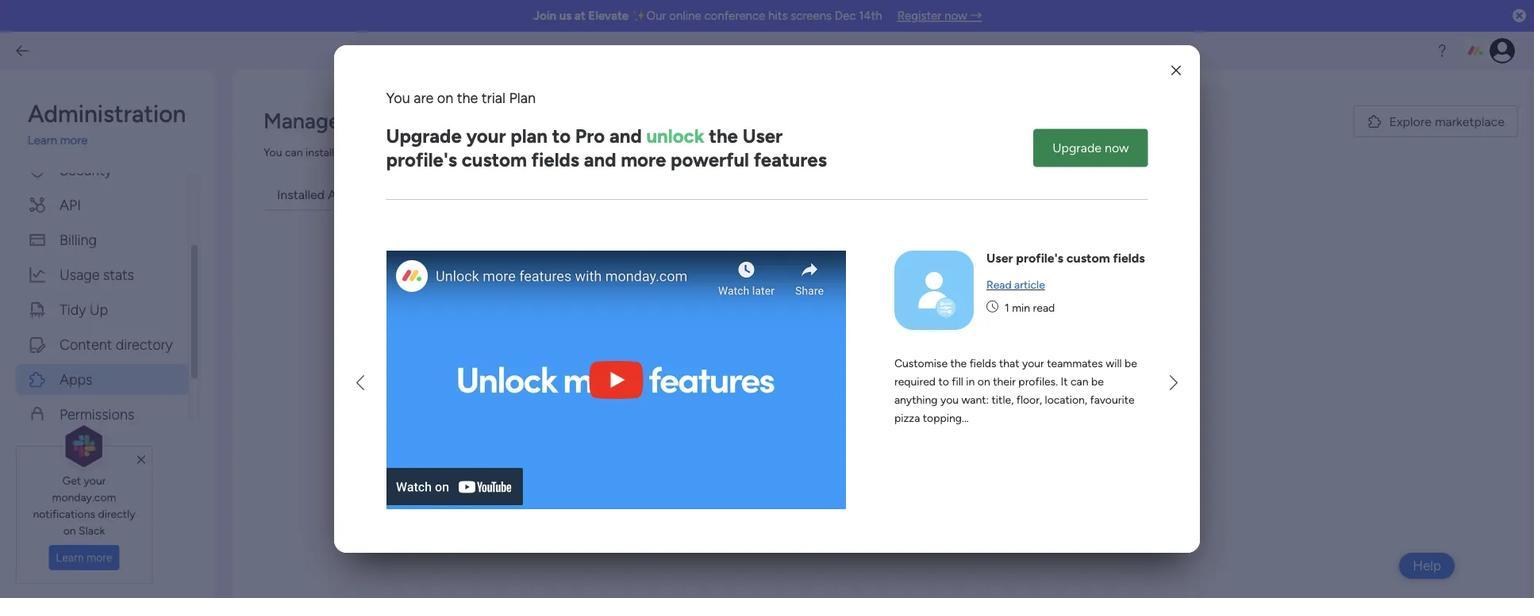 Task type: locate. For each thing, give the bounding box(es) containing it.
user up features
[[743, 124, 783, 147]]

want.
[[983, 452, 1013, 467]]

to inside 'customise the fields that your teammates will be required to fill in on their profiles. it can be anything you want: title, floor, location, favourite pizza topping...'
[[939, 375, 949, 388]]

usage
[[60, 266, 100, 283]]

apps right disable
[[474, 145, 498, 159]]

elevate
[[589, 9, 629, 23]]

hits
[[768, 9, 788, 23]]

user profile's custom fields
[[987, 250, 1145, 266]]

2 vertical spatial more
[[87, 551, 112, 565]]

enable
[[380, 145, 413, 159]]

1 vertical spatial explore
[[821, 503, 863, 518]]

apps
[[474, 145, 498, 159], [834, 396, 873, 417], [850, 433, 877, 448]]

to left pro
[[552, 124, 571, 147]]

explore for explore marketplace
[[1390, 114, 1432, 129]]

upgrade
[[386, 124, 462, 147], [1053, 141, 1102, 156]]

learn up security button
[[28, 133, 57, 148]]

upgrade for upgrade now
[[1053, 141, 1102, 156]]

1 horizontal spatial be
[[1125, 356, 1137, 370]]

the inside 'customise the fields that your teammates will be required to fill in on their profiles. it can be anything you want: title, floor, location, favourite pizza topping...'
[[951, 356, 967, 370]]

0 vertical spatial learn
[[28, 133, 57, 148]]

1 horizontal spatial explore
[[1390, 114, 1432, 129]]

pending installs link
[[372, 180, 486, 209]]

0 horizontal spatial in
[[501, 145, 510, 159]]

installs
[[434, 187, 473, 202]]

more inside learn more button
[[87, 551, 112, 565]]

no apps installed yet image
[[824, 267, 959, 377]]

0 horizontal spatial upgrade
[[386, 124, 462, 147]]

1 vertical spatial learn
[[56, 551, 84, 565]]

you
[[941, 393, 959, 406], [959, 452, 980, 467]]

usage stats button
[[16, 260, 188, 291]]

want:
[[962, 393, 989, 406]]

more down unlock
[[621, 148, 666, 171]]

now for register
[[945, 9, 967, 23]]

pro
[[575, 124, 605, 147]]

update,
[[340, 145, 377, 159]]

and inside discover powerful apps and integrations to perfectly customize your workflow any way you want.
[[880, 433, 901, 448]]

that
[[999, 356, 1020, 370]]

now inside "upgrade now" button
[[1105, 141, 1129, 156]]

2 vertical spatial on
[[63, 524, 76, 537]]

article
[[1015, 278, 1045, 292]]

on down "notifications"
[[63, 524, 76, 537]]

0 vertical spatial can
[[285, 145, 303, 159]]

0 vertical spatial marketplace
[[1435, 114, 1505, 129]]

the
[[457, 89, 478, 106], [709, 124, 738, 147], [951, 356, 967, 370]]

1 horizontal spatial now
[[1105, 141, 1129, 156]]

installed apps link
[[264, 180, 370, 209]]

learn more link
[[28, 132, 200, 150]]

0 vertical spatial explore
[[1390, 114, 1432, 129]]

marketplace down help image
[[1435, 114, 1505, 129]]

and inside the user profile's custom fields and more powerful features
[[584, 148, 616, 171]]

0 vertical spatial powerful
[[671, 148, 749, 171]]

you inside 'customise the fields that your teammates will be required to fill in on their profiles. it can be anything you want: title, floor, location, favourite pizza topping...'
[[941, 393, 959, 406]]

in right fill
[[966, 375, 975, 388]]

explore marketplace
[[1390, 114, 1505, 129]]

location,
[[1045, 393, 1088, 406]]

installed apps
[[277, 187, 357, 202]]

read
[[1033, 301, 1055, 314]]

0 vertical spatial profile's
[[386, 148, 457, 171]]

more
[[60, 133, 88, 148], [621, 148, 666, 171], [87, 551, 112, 565]]

on inside 'customise the fields that your teammates will be required to fill in on their profiles. it can be anything you want: title, floor, location, favourite pizza topping...'
[[978, 375, 990, 388]]

2 vertical spatial fields
[[970, 356, 997, 370]]

can right it on the right of the page
[[1071, 375, 1089, 388]]

and
[[610, 124, 642, 147], [416, 145, 434, 159], [584, 148, 616, 171], [880, 433, 901, 448]]

0 vertical spatial you
[[941, 393, 959, 406]]

1 horizontal spatial upgrade
[[1053, 141, 1102, 156]]

in inside 'customise the fields that your teammates will be required to fill in on their profiles. it can be anything you want: title, floor, location, favourite pizza topping...'
[[966, 375, 975, 388]]

1 vertical spatial now
[[1105, 141, 1129, 156]]

1 horizontal spatial in
[[966, 375, 975, 388]]

your up the profiles.
[[1022, 356, 1045, 370]]

slack
[[79, 524, 105, 537]]

explore app marketplace
[[821, 503, 961, 518]]

usage stats
[[60, 266, 134, 283]]

1 vertical spatial can
[[1071, 375, 1089, 388]]

1 vertical spatial more
[[621, 148, 666, 171]]

0 horizontal spatial can
[[285, 145, 303, 159]]

2 vertical spatial to
[[973, 433, 984, 448]]

get
[[62, 474, 81, 487]]

will
[[1106, 356, 1122, 370]]

fill
[[952, 375, 964, 388]]

1 vertical spatial custom
[[1067, 250, 1110, 266]]

1 horizontal spatial fields
[[970, 356, 997, 370]]

0 vertical spatial now
[[945, 9, 967, 23]]

powerful up customize
[[798, 433, 847, 448]]

0 horizontal spatial on
[[63, 524, 76, 537]]

and down pro
[[584, 148, 616, 171]]

arrow left new image
[[356, 371, 364, 395]]

marketplace inside explore app marketplace button
[[891, 503, 961, 518]]

your inside get your monday.com notifications directly on slack
[[84, 474, 106, 487]]

permissions button
[[16, 399, 188, 430]]

0 horizontal spatial fields
[[532, 148, 579, 171]]

1
[[1005, 301, 1010, 314]]

0 vertical spatial apps
[[474, 145, 498, 159]]

customise
[[895, 356, 948, 370]]

integrations
[[904, 433, 970, 448]]

0 horizontal spatial you
[[264, 145, 282, 159]]

your up monday.com
[[84, 474, 106, 487]]

0 horizontal spatial user
[[743, 124, 783, 147]]

and up the workflow
[[880, 433, 901, 448]]

dapulse x slim image
[[137, 453, 145, 467]]

more down slack
[[87, 551, 112, 565]]

apps right the installed
[[328, 187, 357, 202]]

1 horizontal spatial profile's
[[1016, 250, 1064, 266]]

your left the workflow
[[830, 452, 854, 467]]

1 vertical spatial apps
[[328, 187, 357, 202]]

0 horizontal spatial explore
[[821, 503, 863, 518]]

you are on the trial plan
[[386, 89, 536, 106]]

1 vertical spatial to
[[939, 375, 949, 388]]

upgrade inside button
[[1053, 141, 1102, 156]]

be right will
[[1125, 356, 1137, 370]]

2 horizontal spatial to
[[973, 433, 984, 448]]

profile's up pending installs
[[386, 148, 457, 171]]

2 horizontal spatial on
[[978, 375, 990, 388]]

back to workspace image
[[14, 43, 30, 59]]

1 vertical spatial be
[[1092, 375, 1104, 388]]

title,
[[992, 393, 1014, 406]]

stats
[[103, 266, 134, 283]]

tab list containing installed apps
[[264, 179, 1519, 211]]

0 vertical spatial more
[[60, 133, 88, 148]]

you for you are on the trial plan
[[386, 89, 410, 106]]

0 horizontal spatial now
[[945, 9, 967, 23]]

0 vertical spatial to
[[552, 124, 571, 147]]

apps inside 'link'
[[328, 187, 357, 202]]

kendall parks image
[[1490, 38, 1515, 64]]

powerful inside discover powerful apps and integrations to perfectly customize your workflow any way you want.
[[798, 433, 847, 448]]

0 vertical spatial you
[[386, 89, 410, 106]]

your inside 'customise the fields that your teammates will be required to fill in on their profiles. it can be anything you want: title, floor, location, favourite pizza topping...'
[[1022, 356, 1045, 370]]

no
[[807, 396, 830, 417]]

read article
[[987, 278, 1045, 292]]

register now →
[[898, 9, 982, 23]]

2 vertical spatial apps
[[60, 371, 92, 388]]

0 vertical spatial the
[[457, 89, 478, 106]]

1 vertical spatial the
[[709, 124, 738, 147]]

in left plan
[[501, 145, 510, 159]]

marketplace right the "app"
[[891, 503, 961, 518]]

1 vertical spatial user
[[987, 250, 1013, 266]]

on up want:
[[978, 375, 990, 388]]

tab list
[[264, 179, 1519, 211]]

the left the trial
[[457, 89, 478, 106]]

1 vertical spatial you
[[959, 452, 980, 467]]

the up fill
[[951, 356, 967, 370]]

1 horizontal spatial user
[[987, 250, 1013, 266]]

v2 clock thin image
[[987, 298, 999, 316]]

upgrade now button
[[1034, 129, 1148, 167]]

administration
[[28, 99, 186, 128]]

2 vertical spatial apps
[[850, 433, 877, 448]]

custom
[[462, 148, 527, 171], [1067, 250, 1110, 266]]

and right pro
[[610, 124, 642, 147]]

apps button
[[16, 364, 188, 395]]

0 vertical spatial fields
[[532, 148, 579, 171]]

can inside 'customise the fields that your teammates will be required to fill in on their profiles. it can be anything you want: title, floor, location, favourite pizza topping...'
[[1071, 375, 1089, 388]]

0 vertical spatial user
[[743, 124, 783, 147]]

2 vertical spatial the
[[951, 356, 967, 370]]

apps up update,
[[346, 108, 396, 134]]

more up security
[[60, 133, 88, 148]]

and right the enable
[[416, 145, 434, 159]]

you right way
[[959, 452, 980, 467]]

api
[[60, 196, 81, 214]]

1 horizontal spatial to
[[939, 375, 949, 388]]

1 horizontal spatial marketplace
[[1435, 114, 1505, 129]]

to left fill
[[939, 375, 949, 388]]

1 horizontal spatial can
[[1071, 375, 1089, 388]]

0 horizontal spatial custom
[[462, 148, 527, 171]]

dec
[[835, 9, 856, 23]]

powerful down unlock
[[671, 148, 749, 171]]

billing
[[60, 231, 97, 248]]

pending installs
[[384, 187, 473, 202]]

you
[[386, 89, 410, 106], [264, 145, 282, 159]]

apps up the workflow
[[850, 433, 877, 448]]

api button
[[16, 190, 188, 221]]

0 vertical spatial custom
[[462, 148, 527, 171]]

help image
[[1434, 43, 1450, 59]]

permissions
[[60, 406, 134, 423]]

plan
[[511, 124, 548, 147]]

arrow right new image
[[1170, 371, 1178, 395]]

1 horizontal spatial you
[[386, 89, 410, 106]]

0 vertical spatial apps
[[346, 108, 396, 134]]

the user profile's custom fields and more powerful features
[[386, 124, 827, 171]]

learn down slack
[[56, 551, 84, 565]]

pizza
[[895, 411, 920, 425]]

content directory
[[60, 336, 173, 353]]

register now → link
[[898, 9, 982, 23]]

can left install, on the top
[[285, 145, 303, 159]]

yet
[[951, 396, 975, 417]]

you up topping...
[[941, 393, 959, 406]]

0 horizontal spatial be
[[1092, 375, 1104, 388]]

content
[[60, 336, 112, 353]]

0 horizontal spatial profile's
[[386, 148, 457, 171]]

1 horizontal spatial the
[[709, 124, 738, 147]]

1 vertical spatial marketplace
[[891, 503, 961, 518]]

1 vertical spatial on
[[978, 375, 990, 388]]

fields inside the user profile's custom fields and more powerful features
[[532, 148, 579, 171]]

0 horizontal spatial the
[[457, 89, 478, 106]]

1 horizontal spatial powerful
[[798, 433, 847, 448]]

monday.com
[[52, 490, 116, 504]]

2 horizontal spatial the
[[951, 356, 967, 370]]

1 horizontal spatial on
[[437, 89, 453, 106]]

any
[[911, 452, 931, 467]]

to up want.
[[973, 433, 984, 448]]

be up 'favourite'
[[1092, 375, 1104, 388]]

1 vertical spatial profile's
[[1016, 250, 1064, 266]]

user up read
[[987, 250, 1013, 266]]

now for upgrade
[[1105, 141, 1129, 156]]

profile's up article
[[1016, 250, 1064, 266]]

you left are
[[386, 89, 410, 106]]

on right are
[[437, 89, 453, 106]]

1 vertical spatial in
[[966, 375, 975, 388]]

you down manage at the top
[[264, 145, 282, 159]]

apps inside discover powerful apps and integrations to perfectly customize your workflow any way you want.
[[850, 433, 877, 448]]

1 vertical spatial fields
[[1113, 250, 1145, 266]]

0 horizontal spatial powerful
[[671, 148, 749, 171]]

0 horizontal spatial marketplace
[[891, 503, 961, 518]]

required
[[895, 375, 936, 388]]

trial
[[482, 89, 506, 106]]

0 horizontal spatial to
[[552, 124, 571, 147]]

manage
[[264, 108, 340, 134]]

their
[[993, 375, 1016, 388]]

explore
[[1390, 114, 1432, 129], [821, 503, 863, 518]]

1 vertical spatial you
[[264, 145, 282, 159]]

content directory button
[[16, 329, 188, 360]]

your
[[466, 124, 506, 147], [513, 145, 535, 159], [1022, 356, 1045, 370], [830, 452, 854, 467], [84, 474, 106, 487]]

apps right no
[[834, 396, 873, 417]]

apps down content
[[60, 371, 92, 388]]

0 vertical spatial in
[[501, 145, 510, 159]]

1 vertical spatial powerful
[[798, 433, 847, 448]]

the right unlock
[[709, 124, 738, 147]]



Task type: describe. For each thing, give the bounding box(es) containing it.
1 vertical spatial apps
[[834, 396, 873, 417]]

1 horizontal spatial custom
[[1067, 250, 1110, 266]]

directly
[[98, 507, 135, 521]]

join
[[533, 9, 557, 23]]

unlock
[[647, 124, 705, 147]]

read article link
[[987, 278, 1045, 292]]

tidy
[[60, 301, 86, 318]]

features
[[754, 148, 827, 171]]

learn more
[[56, 551, 112, 565]]

1 min read
[[1005, 301, 1055, 314]]

security button
[[16, 155, 188, 186]]

learn inside administration learn more
[[28, 133, 57, 148]]

perfectly
[[987, 433, 1035, 448]]

0 vertical spatial on
[[437, 89, 453, 106]]

screens
[[791, 9, 832, 23]]

pending
[[384, 187, 431, 202]]

user inside the user profile's custom fields and more powerful features
[[743, 124, 783, 147]]

powerful inside the user profile's custom fields and more powerful features
[[671, 148, 749, 171]]

apps inside button
[[60, 371, 92, 388]]

online
[[669, 9, 702, 23]]

close image
[[1172, 65, 1181, 76]]

our
[[647, 9, 667, 23]]

up
[[90, 301, 108, 318]]

are
[[414, 89, 434, 106]]

administration learn more
[[28, 99, 186, 148]]

floor,
[[1017, 393, 1042, 406]]

you can install, update, enable and disable apps in your account
[[264, 145, 578, 159]]

directory
[[116, 336, 173, 353]]

profile's inside the user profile's custom fields and more powerful features
[[386, 148, 457, 171]]

learn inside button
[[56, 551, 84, 565]]

tidy up button
[[16, 295, 188, 325]]

customize
[[769, 452, 827, 467]]

min
[[1012, 301, 1030, 314]]

app
[[867, 503, 888, 518]]

upgrade your plan to pro and unlock
[[386, 124, 705, 147]]

billing button
[[16, 225, 188, 256]]

tidy up
[[60, 301, 108, 318]]

discover powerful apps and integrations to perfectly customize your workflow any way you want.
[[747, 433, 1035, 467]]

at
[[575, 9, 586, 23]]

explore for explore app marketplace
[[821, 503, 863, 518]]

the inside the user profile's custom fields and more powerful features
[[709, 124, 738, 147]]

marketplace inside explore marketplace button
[[1435, 114, 1505, 129]]

workflow
[[857, 452, 908, 467]]

conference
[[704, 9, 765, 23]]

way
[[934, 452, 956, 467]]

disable
[[437, 145, 472, 159]]

14th
[[859, 9, 882, 23]]

learn more button
[[49, 545, 119, 571]]

installed
[[877, 396, 946, 417]]

us
[[559, 9, 572, 23]]

topping...
[[923, 411, 969, 425]]

explore marketplace button
[[1354, 106, 1519, 137]]

on inside get your monday.com notifications directly on slack
[[63, 524, 76, 537]]

install,
[[306, 145, 337, 159]]

profiles.
[[1019, 375, 1058, 388]]

→
[[970, 9, 982, 23]]

join us at elevate ✨ our online conference hits screens dec 14th
[[533, 9, 882, 23]]

apps for manage apps
[[346, 108, 396, 134]]

your inside discover powerful apps and integrations to perfectly customize your workflow any way you want.
[[830, 452, 854, 467]]

0 vertical spatial be
[[1125, 356, 1137, 370]]

you inside discover powerful apps and integrations to perfectly customize your workflow any way you want.
[[959, 452, 980, 467]]

register
[[898, 9, 942, 23]]

teammates
[[1047, 356, 1103, 370]]

discover
[[747, 433, 795, 448]]

your left account
[[513, 145, 535, 159]]

and for enable
[[416, 145, 434, 159]]

your down the trial
[[466, 124, 506, 147]]

to inside discover powerful apps and integrations to perfectly customize your workflow any way you want.
[[973, 433, 984, 448]]

custom inside the user profile's custom fields and more powerful features
[[462, 148, 527, 171]]

get your monday.com notifications directly on slack
[[33, 474, 135, 537]]

security
[[60, 162, 112, 179]]

read
[[987, 278, 1012, 292]]

manage apps
[[264, 108, 396, 134]]

upgrade now
[[1053, 141, 1129, 156]]

more inside the user profile's custom fields and more powerful features
[[621, 148, 666, 171]]

apps for installed apps
[[328, 187, 357, 202]]

help button
[[1400, 553, 1455, 579]]

no apps installed yet
[[807, 396, 975, 417]]

more inside administration learn more
[[60, 133, 88, 148]]

it
[[1061, 375, 1068, 388]]

help
[[1413, 558, 1442, 574]]

2 horizontal spatial fields
[[1113, 250, 1145, 266]]

upgrade for upgrade your plan to pro and unlock
[[386, 124, 462, 147]]

fields inside 'customise the fields that your teammates will be required to fill in on their profiles. it can be anything you want: title, floor, location, favourite pizza topping...'
[[970, 356, 997, 370]]

you for you can install, update, enable and disable apps in your account
[[264, 145, 282, 159]]

and for pro
[[610, 124, 642, 147]]

installed
[[277, 187, 325, 202]]

and for fields
[[584, 148, 616, 171]]

plan
[[509, 89, 536, 106]]



Task type: vqa. For each thing, say whether or not it's contained in the screenshot.
The Now inside the Upgrade now button
yes



